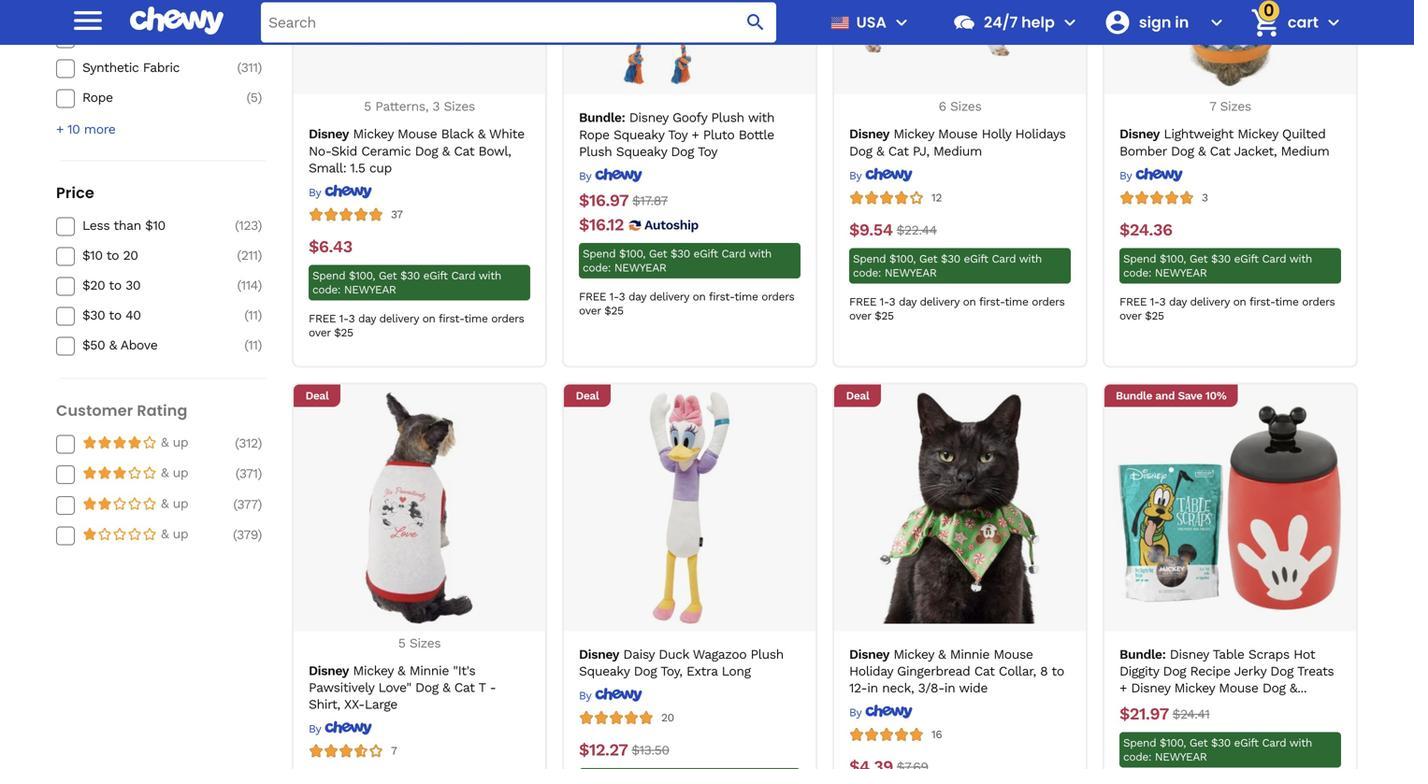 Task type: describe. For each thing, give the bounding box(es) containing it.
to inside mickey & minnie mouse holiday gingerbread cat collar, 8 to 12-in neck, 3/8-in wide
[[1052, 664, 1064, 680]]

holly
[[982, 127, 1011, 142]]

table
[[1213, 647, 1245, 663]]

$16.97
[[579, 191, 629, 210]]

orders for mickey mouse black & white no-skid ceramic dog & cat bowl, small: 1.5 cup
[[491, 312, 524, 325]]

by link down bomber
[[1120, 167, 1183, 183]]

9 ) from the top
[[258, 338, 262, 353]]

16
[[932, 729, 942, 742]]

and
[[1156, 389, 1175, 403]]

menu image
[[891, 11, 913, 34]]

delivery for lightweight mickey quilted bomber dog & cat jacket, medium
[[1190, 295, 1230, 309]]

+ 10 more
[[56, 122, 115, 137]]

cat inside mickey & minnie "it's pawsitively love" dog & cat t - shirt, xx-large
[[454, 680, 475, 696]]

$22.44
[[897, 222, 937, 238]]

spend down $21.97 text field in the bottom of the page
[[1124, 737, 1157, 750]]

holidays
[[1016, 127, 1066, 142]]

disney lightweight mickey quilted bomber dog & cat jacket, medium image
[[1115, 0, 1347, 87]]

get for mickey mouse black & white no-skid ceramic dog & cat bowl, small: 1.5 cup
[[379, 269, 397, 282]]

more
[[84, 122, 115, 137]]

fabric for natural fabric
[[130, 30, 167, 45]]

black
[[441, 127, 474, 142]]

help menu image
[[1059, 11, 1081, 34]]

holiday
[[849, 664, 893, 680]]

+ inside disney goofy plush with rope squeaky toy + pluto bottle plush squeaky dog toy
[[692, 127, 699, 142]]

1.5
[[350, 160, 365, 176]]

$100, down $16.12 text box
[[619, 247, 646, 260]]

( 40 )
[[239, 30, 262, 45]]

natural fabric
[[82, 30, 167, 45]]

mouse inside disney table scraps hot diggity dog recipe jerky dog treats + disney mickey mouse dog &...
[[1219, 681, 1259, 696]]

$24.36
[[1120, 220, 1173, 240]]

synthetic fabric
[[82, 60, 180, 75]]

dog inside lightweight mickey quilted bomber dog & cat jacket, medium
[[1171, 143, 1194, 159]]

by link down neck,
[[849, 705, 913, 720]]

$16.12
[[579, 215, 624, 235]]

2 in from the left
[[945, 681, 955, 696]]

xx-
[[344, 697, 365, 713]]

3 down $6.43 text box
[[349, 312, 355, 325]]

mickey inside lightweight mickey quilted bomber dog & cat jacket, medium
[[1238, 127, 1278, 142]]

newyear down autoship
[[614, 261, 667, 274]]

5 ) from the top
[[258, 218, 262, 234]]

+ inside disney table scraps hot diggity dog recipe jerky dog treats + disney mickey mouse dog &...
[[1120, 681, 1127, 696]]

newyear for lightweight mickey quilted bomber dog & cat jacket, medium
[[1155, 266, 1207, 280]]

6 sizes
[[939, 99, 982, 114]]

chewy image for by link underneath neck,
[[865, 705, 913, 720]]

chewy image for by link under bomber
[[1135, 167, 1183, 182]]

disney table scraps hot diggity dog recipe jerky dog treats + disney mickey mouse dog &...
[[1120, 647, 1334, 696]]

by link down daisy
[[579, 688, 642, 703]]

in
[[1175, 12, 1189, 33]]

free for mickey mouse holly holidays dog & cat pj, medium
[[849, 295, 877, 309]]

duck
[[659, 647, 689, 663]]

disney for mickey & minnie "it's pawsitively love" dog & cat t - shirt, xx-large
[[309, 664, 349, 679]]

dog inside the mickey mouse black & white no-skid ceramic dog & cat bowl, small: 1.5 cup
[[415, 143, 438, 159]]

5 )
[[251, 0, 262, 16]]

by link down small:
[[309, 184, 372, 200]]

$12.27
[[579, 741, 628, 761]]

toy,
[[661, 664, 683, 680]]

chewy image for by link under xx-
[[324, 721, 372, 736]]

pluto
[[703, 127, 735, 142]]

( 5 )
[[246, 90, 262, 105]]

377
[[237, 497, 258, 512]]

Product search field
[[261, 2, 776, 43]]

with inside disney goofy plush with rope squeaky toy + pluto bottle plush squeaky dog toy
[[748, 110, 775, 126]]

chewy home image
[[130, 0, 224, 41]]

code: down $21.97 text field in the bottom of the page
[[1124, 751, 1152, 764]]

scraps
[[1249, 647, 1290, 663]]

spend $100, get $30 egift card with code: newyear for lightweight mickey quilted bomber dog & cat jacket, medium
[[1124, 252, 1312, 280]]

cat for lightweight mickey quilted bomber dog & cat jacket, medium
[[1210, 143, 1231, 159]]

0 vertical spatial toy
[[668, 127, 688, 142]]

free 1-3 day delivery on first-time orders over $25 for mickey mouse black & white no-skid ceramic dog & cat bowl, small: 1.5 cup
[[309, 312, 524, 339]]

$21.97 $24.41
[[1120, 705, 1210, 725]]

mouse inside mickey mouse holly holidays dog & cat pj, medium
[[938, 127, 978, 142]]

5 down ( 311 )
[[251, 90, 258, 105]]

disney for mickey mouse black & white no-skid ceramic dog & cat bowl, small: 1.5 cup
[[309, 127, 349, 142]]

by for by link underneath small:
[[309, 186, 321, 199]]

spend $100, get $30 egift card with code: newyear for mickey mouse black & white no-skid ceramic dog & cat bowl, small: 1.5 cup
[[312, 269, 501, 296]]

$25 for lightweight mickey quilted bomber dog & cat jacket, medium
[[1145, 309, 1164, 323]]

1 vertical spatial plush
[[579, 144, 612, 159]]

$22.44 text field
[[897, 220, 937, 241]]

$13.50 text field
[[632, 741, 670, 761]]

( 114 )
[[237, 278, 262, 293]]

& up for ( 379 )
[[161, 527, 188, 542]]

mickey inside disney table scraps hot diggity dog recipe jerky dog treats + disney mickey mouse dog &...
[[1175, 681, 1215, 696]]

$21.97 text field
[[1120, 705, 1169, 725]]

mickey for mickey & minnie "it's pawsitively love" dog & cat t - shirt, xx-large
[[353, 664, 394, 679]]

lightweight
[[1164, 127, 1234, 142]]

$20 to 30 link
[[82, 278, 215, 294]]

( 379 )
[[233, 527, 262, 543]]

1 in from the left
[[867, 681, 878, 696]]

love"
[[378, 680, 411, 696]]

free 1-3 day delivery on first-time orders over $25 for mickey mouse holly holidays dog & cat pj, medium
[[849, 295, 1065, 323]]

10%
[[1206, 389, 1227, 403]]

get for lightweight mickey quilted bomber dog & cat jacket, medium
[[1190, 252, 1208, 265]]

10 ) from the top
[[258, 436, 262, 452]]

& inside mickey & minnie mouse holiday gingerbread cat collar, 8 to 12-in neck, 3/8-in wide
[[938, 647, 946, 663]]

egift for lightweight mickey quilted bomber dog & cat jacket, medium
[[1234, 252, 1259, 265]]

code: for lightweight mickey quilted bomber dog & cat jacket, medium
[[1124, 266, 1152, 280]]

1- down $16.12 text box
[[610, 290, 619, 303]]

over down $16.12 text box
[[579, 304, 601, 317]]

1 horizontal spatial toy
[[698, 144, 718, 159]]

by link up $9.54
[[849, 167, 913, 183]]

first- for mickey mouse holly holidays dog & cat pj, medium
[[979, 295, 1005, 309]]

patterns,
[[375, 99, 428, 114]]

12 ) from the top
[[258, 497, 262, 512]]

jacket,
[[1234, 143, 1277, 159]]

8
[[1040, 664, 1048, 680]]

mickey & minnie mouse holiday gingerbread cat collar, 8 to 12-in neck, 3/8-in wide
[[849, 647, 1064, 696]]

hot
[[1294, 647, 1316, 663]]

medium for holly
[[934, 143, 982, 159]]

pawsitively
[[309, 680, 374, 696]]

time for mickey mouse black & white no-skid ceramic dog & cat bowl, small: 1.5 cup
[[464, 312, 488, 325]]

neck,
[[882, 681, 914, 696]]

( 211 )
[[237, 248, 262, 263]]

( 11 ) for $50 & above
[[244, 338, 262, 353]]

free down $16.12 text box
[[579, 290, 606, 303]]

$100, for mickey mouse black & white no-skid ceramic dog & cat bowl, small: 1.5 cup
[[349, 269, 375, 282]]

t
[[479, 680, 486, 696]]

newyear for mickey mouse holly holidays dog & cat pj, medium
[[885, 266, 937, 280]]

8 ) from the top
[[258, 308, 262, 323]]

cat for mickey & minnie mouse holiday gingerbread cat collar, 8 to 12-in neck, 3/8-in wide
[[975, 664, 995, 680]]

bundle and save 10%
[[1116, 389, 1227, 403]]

37
[[391, 208, 403, 221]]

sizes up black
[[444, 99, 475, 114]]

free for mickey mouse black & white no-skid ceramic dog & cat bowl, small: 1.5 cup
[[309, 312, 336, 325]]

medium for quilted
[[1281, 143, 1330, 159]]

11 for $30 to 40
[[248, 308, 258, 323]]

2 ) from the top
[[258, 30, 262, 45]]

mickey for mickey mouse holly holidays dog & cat pj, medium
[[894, 127, 934, 142]]

$16.97 text field
[[579, 191, 629, 211]]

123
[[239, 218, 258, 234]]

menu image
[[69, 2, 107, 39]]

mickey mouse holly holidays dog & cat pj, medium
[[849, 127, 1066, 159]]

$17.87 text field
[[632, 191, 668, 211]]

mickey for mickey mouse black & white no-skid ceramic dog & cat bowl, small: 1.5 cup
[[353, 127, 394, 142]]

time for lightweight mickey quilted bomber dog & cat jacket, medium
[[1275, 295, 1299, 309]]

& inside mickey mouse holly holidays dog & cat pj, medium
[[877, 143, 884, 159]]

114
[[241, 278, 258, 293]]

over for mickey mouse holly holidays dog & cat pj, medium
[[849, 309, 871, 323]]

3/8-
[[918, 681, 945, 696]]

sign
[[1139, 12, 1172, 33]]

minnie for cat
[[950, 647, 990, 663]]

rubber link
[[82, 0, 215, 17]]

disney for daisy duck wagazoo plush squeaky dog toy, extra long
[[579, 647, 619, 663]]

5 patterns, 3 sizes
[[364, 99, 475, 114]]

chewy support image
[[952, 10, 977, 35]]

rope inside disney goofy plush with rope squeaky toy + pluto bottle plush squeaky dog toy
[[579, 127, 610, 142]]

spend $100, get $30 egift card with code: newyear for mickey mouse holly holidays dog & cat pj, medium
[[853, 252, 1042, 280]]

first- for lightweight mickey quilted bomber dog & cat jacket, medium
[[1250, 295, 1275, 309]]

above
[[120, 338, 158, 353]]

pj,
[[913, 143, 930, 159]]

up for ( 371 )
[[173, 466, 188, 481]]

$100, for lightweight mickey quilted bomber dog & cat jacket, medium
[[1160, 252, 1186, 265]]

sign in
[[1139, 12, 1189, 33]]

371
[[239, 467, 258, 482]]

$24.36 text field
[[1120, 220, 1173, 241]]

11 for $50 & above
[[248, 338, 258, 353]]

3 right patterns,
[[433, 99, 440, 114]]

free 1-3 day delivery on first-time orders over $25 for lightweight mickey quilted bomber dog & cat jacket, medium
[[1120, 295, 1335, 323]]

0 vertical spatial rope
[[82, 90, 113, 105]]

dog down scraps
[[1271, 664, 1294, 680]]

$21.97
[[1120, 705, 1169, 725]]

code: for mickey mouse black & white no-skid ceramic dog & cat bowl, small: 1.5 cup
[[312, 283, 341, 296]]

disney for mickey mouse holly holidays dog & cat pj, medium
[[849, 127, 890, 142]]

spend $100, get $30 egift card with code: newyear down autoship
[[583, 247, 772, 274]]

rope link
[[82, 89, 215, 106]]

& inside lightweight mickey quilted bomber dog & cat jacket, medium
[[1198, 143, 1206, 159]]

$25 down $16.12 text box
[[605, 304, 624, 317]]

disney goofy plush with rope squeaky toy + pluto bottle plush squeaky dog toy image
[[574, 0, 806, 87]]

$16.12 text field
[[579, 215, 624, 236]]

6 ) from the top
[[258, 248, 262, 263]]

7 ) from the top
[[258, 278, 262, 293]]

code: down $16.12 text box
[[583, 261, 611, 274]]

items image
[[1249, 6, 1282, 39]]

disney inside disney goofy plush with rope squeaky toy + pluto bottle plush squeaky dog toy
[[629, 110, 669, 126]]

5 sizes
[[398, 636, 441, 651]]

submit search image
[[745, 11, 767, 34]]

$6.43 text field
[[309, 237, 352, 258]]

dog inside disney goofy plush with rope squeaky toy + pluto bottle plush squeaky dog toy
[[671, 144, 694, 159]]

24/7 help link
[[945, 0, 1055, 45]]

wide
[[959, 681, 988, 696]]

& up for ( 371 )
[[161, 466, 188, 481]]

24/7 help
[[984, 12, 1055, 33]]

5 for 5 patterns, 3 sizes
[[364, 99, 371, 114]]

6
[[939, 99, 946, 114]]

by link up $16.97
[[579, 168, 642, 183]]

disney goofy plush with rope squeaky toy + pluto bottle plush squeaky dog toy
[[579, 110, 775, 159]]

spend down $16.12 text box
[[583, 247, 616, 260]]

4 ) from the top
[[258, 90, 262, 105]]

12
[[932, 191, 942, 204]]

$50
[[82, 338, 105, 353]]

5 for 5 )
[[251, 0, 258, 16]]

bundle: for rope
[[579, 110, 625, 126]]

0 horizontal spatial +
[[56, 122, 64, 137]]

$20
[[82, 278, 105, 293]]

$9.54 text field
[[849, 220, 893, 241]]



Task type: locate. For each thing, give the bounding box(es) containing it.
plush up $16.97
[[579, 144, 612, 159]]

dog left pj,
[[849, 143, 873, 159]]

2 up from the top
[[173, 466, 188, 481]]

minnie inside mickey & minnie "it's pawsitively love" dog & cat t - shirt, xx-large
[[409, 664, 449, 679]]

2 vertical spatial plush
[[751, 647, 784, 663]]

by for by link underneath neck,
[[849, 707, 862, 720]]

$100, down $9.54 $22.44
[[890, 252, 916, 265]]

by for by link above $16.97
[[579, 170, 591, 183]]

lightweight mickey quilted bomber dog & cat jacket, medium
[[1120, 127, 1330, 159]]

2 & up from the top
[[161, 466, 188, 481]]

mickey inside mickey mouse holly holidays dog & cat pj, medium
[[894, 127, 934, 142]]

dog down lightweight
[[1171, 143, 1194, 159]]

1 horizontal spatial medium
[[1281, 143, 1330, 159]]

0 horizontal spatial 40
[[126, 308, 141, 323]]

less than $10 link
[[82, 218, 215, 235]]

$100, down $6.43 text box
[[349, 269, 375, 282]]

1 vertical spatial squeaky
[[616, 144, 667, 159]]

bundle: up diggity
[[1120, 647, 1166, 663]]

2 horizontal spatial plush
[[751, 647, 784, 663]]

chewy image for by link above $16.97
[[595, 168, 642, 183]]

1 vertical spatial $10
[[82, 248, 103, 263]]

0 vertical spatial ( 11 )
[[244, 308, 262, 323]]

plush up long
[[751, 647, 784, 663]]

to for $10
[[106, 248, 119, 263]]

over for mickey mouse black & white no-skid ceramic dog & cat bowl, small: 1.5 cup
[[309, 326, 331, 339]]

$30 to 40 link
[[82, 307, 215, 324]]

customer rating
[[56, 401, 188, 422]]

disney mickey & minnie "it's pawsitively love" dog & cat t - shirt, xx-large image
[[304, 392, 536, 624]]

day for lightweight mickey quilted bomber dog & cat jacket, medium
[[1169, 295, 1187, 309]]

less
[[82, 218, 110, 234]]

free down $24.36 "text field"
[[1120, 295, 1147, 309]]

&...
[[1290, 681, 1307, 696]]

379
[[237, 527, 258, 543]]

$17.87
[[632, 193, 668, 208]]

to up '$20 to 30'
[[106, 248, 119, 263]]

empty star image
[[127, 436, 142, 451], [142, 436, 157, 451], [82, 466, 97, 481], [97, 466, 112, 481], [112, 466, 127, 481], [127, 466, 142, 481], [97, 497, 112, 512], [127, 497, 142, 512], [142, 497, 157, 512], [97, 527, 112, 542], [142, 527, 157, 542]]

5 for 5 sizes
[[398, 636, 406, 651]]

shirt,
[[309, 697, 340, 713]]

newyear down the $22.44 'text field' at the top of page
[[885, 266, 937, 280]]

(
[[239, 30, 243, 45], [237, 60, 241, 75], [246, 90, 251, 105], [235, 218, 239, 234], [237, 248, 241, 263], [237, 278, 241, 293], [244, 308, 248, 323], [244, 338, 248, 353], [235, 436, 239, 452], [235, 467, 239, 482], [233, 497, 237, 512], [233, 527, 237, 543]]

3 & up from the top
[[161, 496, 188, 512]]

by link down xx-
[[309, 721, 372, 737]]

over for lightweight mickey quilted bomber dog & cat jacket, medium
[[1120, 309, 1142, 323]]

13 ) from the top
[[258, 527, 262, 543]]

4 up from the top
[[173, 527, 188, 542]]

mickey down recipe
[[1175, 681, 1215, 696]]

& up for ( 312 )
[[161, 435, 188, 451]]

squeaky inside daisy duck wagazoo plush squeaky dog toy, extra long
[[579, 664, 630, 680]]

chewy image for by link on top of $9.54
[[865, 167, 913, 182]]

day for mickey mouse holly holidays dog & cat pj, medium
[[899, 295, 917, 309]]

mouse down jerky
[[1219, 681, 1259, 696]]

toy down goofy
[[668, 127, 688, 142]]

spend $100, get $30 egift card with code: newyear down $24.36 "text field"
[[1124, 252, 1312, 280]]

dog right love" on the left bottom of the page
[[415, 680, 439, 696]]

mouse up collar,
[[994, 647, 1033, 663]]

get for mickey mouse holly holidays dog & cat pj, medium
[[919, 252, 938, 265]]

0 vertical spatial plush
[[711, 110, 744, 126]]

minnie inside mickey & minnie mouse holiday gingerbread cat collar, 8 to 12-in neck, 3/8-in wide
[[950, 647, 990, 663]]

spend $100, get $30 egift card with code: newyear down the $22.44 'text field' at the top of page
[[853, 252, 1042, 280]]

1 & up from the top
[[161, 435, 188, 451]]

0 vertical spatial 11
[[248, 308, 258, 323]]

dog inside mickey & minnie "it's pawsitively love" dog & cat t - shirt, xx-large
[[415, 680, 439, 696]]

disney mickey & minnie mouse holiday gingerbread cat collar, 8 to 12-in neck, 3/8-in wide image
[[844, 392, 1076, 624]]

1 horizontal spatial 7
[[1210, 99, 1216, 114]]

cat down lightweight
[[1210, 143, 1231, 159]]

1 horizontal spatial 20
[[661, 712, 674, 725]]

1 up from the top
[[173, 435, 188, 451]]

cup
[[369, 160, 392, 176]]

7 for 7 sizes
[[1210, 99, 1216, 114]]

daisy
[[623, 647, 655, 663]]

2 deal from the left
[[576, 389, 599, 403]]

bundle: for diggity
[[1120, 647, 1166, 663]]

jerky
[[1235, 664, 1267, 680]]

ceramic
[[361, 143, 411, 159]]

fabric
[[130, 30, 167, 45], [143, 60, 180, 75]]

plush inside daisy duck wagazoo plush squeaky dog toy, extra long
[[751, 647, 784, 663]]

to inside 'link'
[[109, 278, 121, 293]]

$24.41 text field
[[1173, 705, 1210, 725]]

spend for lightweight mickey quilted bomber dog & cat jacket, medium
[[1124, 252, 1157, 265]]

cat inside mickey mouse holly holidays dog & cat pj, medium
[[888, 143, 909, 159]]

1- for mickey mouse holly holidays dog & cat pj, medium
[[880, 295, 889, 309]]

0 horizontal spatial in
[[867, 681, 878, 696]]

1 vertical spatial bundle:
[[1120, 647, 1166, 663]]

$9.54 $22.44
[[849, 220, 937, 240]]

( 311 )
[[237, 60, 262, 75]]

1 vertical spatial rope
[[579, 127, 610, 142]]

2 vertical spatial squeaky
[[579, 664, 630, 680]]

$25 up and
[[1145, 309, 1164, 323]]

1 ( 11 ) from the top
[[244, 308, 262, 323]]

code: down $6.43 text box
[[312, 283, 341, 296]]

chewy image down neck,
[[865, 705, 913, 720]]

up for ( 379 )
[[173, 527, 188, 542]]

( 377 )
[[233, 497, 262, 512]]

mouse
[[398, 127, 437, 142], [938, 127, 978, 142], [994, 647, 1033, 663], [1219, 681, 1259, 696]]

0 horizontal spatial medium
[[934, 143, 982, 159]]

$25 down $9.54 $22.44
[[875, 309, 894, 323]]

sizes up lightweight mickey quilted bomber dog & cat jacket, medium
[[1220, 99, 1252, 114]]

cart menu image
[[1323, 11, 1345, 34]]

2 11 from the top
[[248, 338, 258, 353]]

$25 for mickey mouse holly holidays dog & cat pj, medium
[[875, 309, 894, 323]]

chewy image for by link underneath daisy
[[595, 688, 642, 703]]

cat inside mickey & minnie mouse holiday gingerbread cat collar, 8 to 12-in neck, 3/8-in wide
[[975, 664, 995, 680]]

customer
[[56, 401, 133, 422]]

over up bundle
[[1120, 309, 1142, 323]]

sizes for mickey & minnie "it's pawsitively love" dog & cat t - shirt, xx-large
[[410, 636, 441, 651]]

0 horizontal spatial deal
[[306, 389, 329, 403]]

0 horizontal spatial rope
[[82, 90, 113, 105]]

help
[[1022, 12, 1055, 33]]

mouse inside mickey & minnie mouse holiday gingerbread cat collar, 8 to 12-in neck, 3/8-in wide
[[994, 647, 1033, 663]]

$9.54
[[849, 220, 893, 240]]

11 ) from the top
[[258, 467, 262, 482]]

$6.43
[[309, 237, 352, 257]]

in
[[867, 681, 878, 696], [945, 681, 955, 696]]

chewy image for by link underneath small:
[[324, 184, 372, 199]]

0 horizontal spatial toy
[[668, 127, 688, 142]]

1 horizontal spatial deal
[[576, 389, 599, 403]]

delivery for mickey mouse holly holidays dog & cat pj, medium
[[920, 295, 960, 309]]

20 up 30
[[123, 248, 138, 263]]

free for lightweight mickey quilted bomber dog & cat jacket, medium
[[1120, 295, 1147, 309]]

1- for lightweight mickey quilted bomber dog & cat jacket, medium
[[1150, 295, 1160, 309]]

plush up pluto
[[711, 110, 744, 126]]

to down '$20 to 30'
[[109, 308, 121, 323]]

mickey inside the mickey mouse black & white no-skid ceramic dog & cat bowl, small: 1.5 cup
[[353, 127, 394, 142]]

40 up ( 311 )
[[243, 30, 258, 45]]

0 vertical spatial fabric
[[130, 30, 167, 45]]

1 vertical spatial 40
[[126, 308, 141, 323]]

mouse down 5 patterns, 3 sizes
[[398, 127, 437, 142]]

to left 30
[[109, 278, 121, 293]]

by for by link under xx-
[[309, 723, 321, 736]]

Search text field
[[261, 2, 776, 43]]

dog inside mickey mouse holly holidays dog & cat pj, medium
[[849, 143, 873, 159]]

rope up "more" at the top of the page
[[82, 90, 113, 105]]

to right 8
[[1052, 664, 1064, 680]]

10
[[67, 122, 80, 137]]

1 deal from the left
[[306, 389, 329, 403]]

1 horizontal spatial $10
[[145, 218, 165, 234]]

recipe
[[1190, 664, 1231, 680]]

fabric for synthetic fabric
[[143, 60, 180, 75]]

cat left pj,
[[888, 143, 909, 159]]

toy
[[668, 127, 688, 142], [698, 144, 718, 159]]

usa
[[857, 12, 887, 33]]

orders for mickey mouse holly holidays dog & cat pj, medium
[[1032, 295, 1065, 309]]

1-
[[610, 290, 619, 303], [880, 295, 889, 309], [1150, 295, 1160, 309], [339, 312, 349, 325]]

312
[[239, 436, 258, 452]]

1- down $24.36 "text field"
[[1150, 295, 1160, 309]]

2 horizontal spatial deal
[[846, 389, 869, 403]]

natural
[[82, 30, 126, 45]]

$100, for mickey mouse holly holidays dog & cat pj, medium
[[890, 252, 916, 265]]

to for $30
[[109, 308, 121, 323]]

24/7
[[984, 12, 1018, 33]]

day for mickey mouse black & white no-skid ceramic dog & cat bowl, small: 1.5 cup
[[358, 312, 376, 325]]

$100, down $24.36 "text field"
[[1160, 252, 1186, 265]]

rope up $16.97
[[579, 127, 610, 142]]

quilted
[[1283, 127, 1326, 142]]

$10 right than
[[145, 218, 165, 234]]

dog left &...
[[1263, 681, 1286, 696]]

chewy image down xx-
[[324, 721, 372, 736]]

delivery for mickey mouse black & white no-skid ceramic dog & cat bowl, small: 1.5 cup
[[379, 312, 419, 325]]

( 11 ) for $30 to 40
[[244, 308, 262, 323]]

account menu image
[[1206, 11, 1228, 34]]

up for ( 377 )
[[173, 496, 188, 512]]

code: for mickey mouse holly holidays dog & cat pj, medium
[[853, 266, 881, 280]]

over down $9.54 text field
[[849, 309, 871, 323]]

0 vertical spatial bundle:
[[579, 110, 625, 126]]

by up $12.27 at the bottom left
[[579, 690, 591, 703]]

chewy image down daisy
[[595, 688, 642, 703]]

0 horizontal spatial bundle:
[[579, 110, 625, 126]]

sign in link
[[1096, 0, 1202, 45]]

on for mickey mouse holly holidays dog & cat pj, medium
[[963, 295, 976, 309]]

cat down black
[[454, 143, 474, 159]]

1 horizontal spatial bundle:
[[1120, 647, 1166, 663]]

mickey inside mickey & minnie "it's pawsitively love" dog & cat t - shirt, xx-large
[[353, 664, 394, 679]]

30
[[126, 278, 141, 293]]

chewy image down 1.5
[[324, 184, 372, 199]]

egift for mickey mouse holly holidays dog & cat pj, medium
[[964, 252, 989, 265]]

toy down pluto
[[698, 144, 718, 159]]

$10
[[145, 218, 165, 234], [82, 248, 103, 263]]

0 horizontal spatial 20
[[123, 248, 138, 263]]

first-
[[709, 290, 735, 303], [979, 295, 1005, 309], [1250, 295, 1275, 309], [439, 312, 464, 325]]

cat inside lightweight mickey quilted bomber dog & cat jacket, medium
[[1210, 143, 1231, 159]]

by down small:
[[309, 186, 321, 199]]

fabric down rubber link
[[130, 30, 167, 45]]

disney for lightweight mickey quilted bomber dog & cat jacket, medium
[[1120, 127, 1160, 142]]

3 ) from the top
[[258, 60, 262, 75]]

0 horizontal spatial 7
[[391, 745, 397, 758]]

small:
[[309, 160, 346, 176]]

synthetic
[[82, 60, 139, 75]]

1 medium from the left
[[934, 143, 982, 159]]

by for by link on top of $9.54
[[849, 169, 862, 182]]

time
[[735, 290, 758, 303], [1005, 295, 1029, 309], [1275, 295, 1299, 309], [464, 312, 488, 325]]

over
[[579, 304, 601, 317], [849, 309, 871, 323], [1120, 309, 1142, 323], [309, 326, 331, 339]]

spend $100, get $30 egift card with code: newyear
[[583, 247, 772, 274], [853, 252, 1042, 280], [1124, 252, 1312, 280], [312, 269, 501, 296], [1124, 737, 1312, 764]]

treats
[[1297, 664, 1334, 680]]

filled star image
[[142, 436, 157, 451], [97, 466, 112, 481], [112, 466, 127, 481], [82, 497, 97, 512], [112, 497, 127, 512], [127, 497, 142, 512], [142, 497, 157, 512], [82, 527, 97, 542], [112, 527, 127, 542], [142, 527, 157, 542]]

$12.27 text field
[[579, 741, 628, 761]]

$10 up $20
[[82, 248, 103, 263]]

mickey for mickey & minnie mouse holiday gingerbread cat collar, 8 to 12-in neck, 3/8-in wide
[[894, 647, 934, 663]]

chewy image
[[865, 167, 913, 182], [1135, 167, 1183, 182], [595, 168, 642, 183], [324, 184, 372, 199], [595, 688, 642, 703], [865, 705, 913, 720], [324, 721, 372, 736]]

cat up wide
[[975, 664, 995, 680]]

empty star image
[[82, 436, 97, 451], [97, 436, 112, 451], [112, 436, 127, 451], [142, 466, 157, 481], [82, 497, 97, 512], [112, 497, 127, 512], [82, 527, 97, 542], [112, 527, 127, 542], [127, 527, 142, 542]]

orders
[[762, 290, 795, 303], [1032, 295, 1065, 309], [1302, 295, 1335, 309], [491, 312, 524, 325]]

free
[[579, 290, 606, 303], [849, 295, 877, 309], [1120, 295, 1147, 309], [309, 312, 336, 325]]

"it's
[[453, 664, 476, 679]]

3 down $16.12 text box
[[619, 290, 625, 303]]

1 vertical spatial 11
[[248, 338, 258, 353]]

disney mickey mouse holly holidays dog & cat pj, medium image
[[844, 0, 1076, 87]]

7 sizes
[[1210, 99, 1252, 114]]

chewy image up $9.54 $22.44
[[865, 167, 913, 182]]

sizes up mickey & minnie "it's pawsitively love" dog & cat t - shirt, xx-large
[[410, 636, 441, 651]]

mouse inside the mickey mouse black & white no-skid ceramic dog & cat bowl, small: 1.5 cup
[[398, 127, 437, 142]]

1- for mickey mouse black & white no-skid ceramic dog & cat bowl, small: 1.5 cup
[[339, 312, 349, 325]]

rubber
[[82, 0, 126, 16]]

+ left '10'
[[56, 122, 64, 137]]

disney mickey mouse black & white no-skid ceramic dog & cat bowl, small: 1.5 cup image
[[304, 0, 536, 87]]

7
[[1210, 99, 1216, 114], [391, 745, 397, 758]]

disney
[[629, 110, 669, 126], [309, 127, 349, 142], [849, 127, 890, 142], [1120, 127, 1160, 142], [579, 647, 619, 663], [849, 647, 890, 663], [1170, 647, 1209, 663], [309, 664, 349, 679], [1131, 681, 1171, 696]]

medium inside mickey mouse holly holidays dog & cat pj, medium
[[934, 143, 982, 159]]

4 & up from the top
[[161, 527, 188, 542]]

0 vertical spatial 7
[[1210, 99, 1216, 114]]

deal for mickey & minnie mouse holiday gingerbread cat collar, 8 to 12-in neck, 3/8-in wide
[[846, 389, 869, 403]]

$100,
[[619, 247, 646, 260], [890, 252, 916, 265], [1160, 252, 1186, 265], [349, 269, 375, 282], [1160, 737, 1186, 750]]

3 deal from the left
[[846, 389, 869, 403]]

spend for mickey mouse black & white no-skid ceramic dog & cat bowl, small: 1.5 cup
[[312, 269, 345, 282]]

to for $20
[[109, 278, 121, 293]]

0 vertical spatial $10
[[145, 218, 165, 234]]

0 horizontal spatial minnie
[[409, 664, 449, 679]]

1 horizontal spatial in
[[945, 681, 955, 696]]

mickey inside mickey & minnie mouse holiday gingerbread cat collar, 8 to 12-in neck, 3/8-in wide
[[894, 647, 934, 663]]

& up for ( 377 )
[[161, 496, 188, 512]]

disney daisy duck wagazoo plush squeaky dog toy, extra long image
[[574, 392, 806, 624]]

1- down $9.54 $22.44
[[880, 295, 889, 309]]

1 vertical spatial ( 11 )
[[244, 338, 262, 353]]

bottle
[[739, 127, 774, 142]]

None text field
[[849, 758, 893, 770]]

20 up '$13.50'
[[661, 712, 674, 725]]

by for by link underneath daisy
[[579, 690, 591, 703]]

7 for 7
[[391, 745, 397, 758]]

1 11 from the top
[[248, 308, 258, 323]]

fabric down natural fabric link
[[143, 60, 180, 75]]

1 horizontal spatial +
[[692, 127, 699, 142]]

newyear for mickey mouse black & white no-skid ceramic dog & cat bowl, small: 1.5 cup
[[344, 283, 396, 296]]

collar,
[[999, 664, 1036, 680]]

0 horizontal spatial plush
[[579, 144, 612, 159]]

1 horizontal spatial plush
[[711, 110, 744, 126]]

disney table scraps hot diggity dog recipe jerky dog treats + disney mickey mouse dog & cat treat jar, red, 3.5 cups image
[[1115, 392, 1347, 624]]

$30
[[671, 247, 690, 260], [941, 252, 961, 265], [1211, 252, 1231, 265], [400, 269, 420, 282], [82, 308, 105, 323], [1211, 737, 1231, 750]]

mickey up love" on the left bottom of the page
[[353, 664, 394, 679]]

( 123 )
[[235, 218, 262, 234]]

card for lightweight mickey quilted bomber dog & cat jacket, medium
[[1262, 252, 1287, 265]]

$30 to 40
[[82, 308, 141, 323]]

minnie up wide
[[950, 647, 990, 663]]

dog down goofy
[[671, 144, 694, 159]]

3 down $9.54 $22.44
[[889, 295, 895, 309]]

211
[[241, 248, 258, 263]]

1 vertical spatial 20
[[661, 712, 674, 725]]

dog down daisy
[[634, 664, 657, 680]]

free down $9.54 text field
[[849, 295, 877, 309]]

2 ( 11 ) from the top
[[244, 338, 262, 353]]

0 vertical spatial 20
[[123, 248, 138, 263]]

by
[[849, 169, 862, 182], [1120, 169, 1132, 182], [579, 170, 591, 183], [309, 186, 321, 199], [579, 690, 591, 703], [849, 707, 862, 720], [309, 723, 321, 736]]

( 371 )
[[235, 467, 262, 482]]

$10 to 20
[[82, 248, 138, 263]]

filled star image
[[82, 436, 97, 451], [97, 436, 112, 451], [112, 436, 127, 451], [127, 436, 142, 451], [82, 466, 97, 481], [127, 466, 142, 481], [142, 466, 157, 481], [97, 497, 112, 512], [97, 527, 112, 542], [127, 527, 142, 542]]

$25 for mickey mouse black & white no-skid ceramic dog & cat bowl, small: 1.5 cup
[[334, 326, 353, 339]]

1 vertical spatial toy
[[698, 144, 718, 159]]

no-
[[309, 143, 331, 159]]

0 vertical spatial squeaky
[[614, 127, 664, 142]]

bundle
[[1116, 389, 1153, 403]]

40 down 30
[[126, 308, 141, 323]]

cat for mickey mouse holly holidays dog & cat pj, medium
[[888, 143, 909, 159]]

0 vertical spatial minnie
[[950, 647, 990, 663]]

orders for lightweight mickey quilted bomber dog & cat jacket, medium
[[1302, 295, 1335, 309]]

3 up from the top
[[173, 496, 188, 512]]

1- down $6.43 text box
[[339, 312, 349, 325]]

$24.41
[[1173, 707, 1210, 723]]

get
[[649, 247, 667, 260], [919, 252, 938, 265], [1190, 252, 1208, 265], [379, 269, 397, 282], [1190, 737, 1208, 750]]

with
[[748, 110, 775, 126], [749, 247, 772, 260], [1019, 252, 1042, 265], [1290, 252, 1312, 265], [479, 269, 501, 282], [1290, 737, 1312, 750]]

first- for mickey mouse black & white no-skid ceramic dog & cat bowl, small: 1.5 cup
[[439, 312, 464, 325]]

3 down lightweight mickey quilted bomber dog & cat jacket, medium
[[1202, 191, 1208, 204]]

1 vertical spatial minnie
[[409, 664, 449, 679]]

5 up mickey & minnie "it's pawsitively love" dog & cat t - shirt, xx-large
[[398, 636, 406, 651]]

$50 & above link
[[82, 337, 215, 354]]

$50 & above
[[82, 338, 158, 353]]

on for mickey mouse black & white no-skid ceramic dog & cat bowl, small: 1.5 cup
[[422, 312, 435, 325]]

1 horizontal spatial minnie
[[950, 647, 990, 663]]

0 horizontal spatial $10
[[82, 248, 103, 263]]

minnie for dog
[[409, 664, 449, 679]]

sizes for lightweight mickey quilted bomber dog & cat jacket, medium
[[1220, 99, 1252, 114]]

deal for daisy duck wagazoo plush squeaky dog toy, extra long
[[576, 389, 599, 403]]

1 vertical spatial fabric
[[143, 60, 180, 75]]

spend $100, get $30 egift card with code: newyear down $24.41 text field
[[1124, 737, 1312, 764]]

cat down "it's
[[454, 680, 475, 696]]

2 horizontal spatial +
[[1120, 681, 1127, 696]]

up
[[173, 435, 188, 451], [173, 466, 188, 481], [173, 496, 188, 512], [173, 527, 188, 542]]

1 vertical spatial 7
[[391, 745, 397, 758]]

mickey up jacket,
[[1238, 127, 1278, 142]]

chewy image up $16.97 $17.87
[[595, 168, 642, 183]]

newyear down $24.41 text field
[[1155, 751, 1207, 764]]

on for lightweight mickey quilted bomber dog & cat jacket, medium
[[1234, 295, 1247, 309]]

chewy image down bomber
[[1135, 167, 1183, 182]]

bomber
[[1120, 143, 1167, 159]]

sizes for mickey mouse holly holidays dog & cat pj, medium
[[951, 99, 982, 114]]

egift for mickey mouse black & white no-skid ceramic dog & cat bowl, small: 1.5 cup
[[423, 269, 448, 282]]

daisy duck wagazoo plush squeaky dog toy, extra long
[[579, 647, 784, 680]]

$20 to 30
[[82, 278, 141, 293]]

$25 down $6.43 text box
[[334, 326, 353, 339]]

$100, down $21.97 $24.41
[[1160, 737, 1186, 750]]

cat inside the mickey mouse black & white no-skid ceramic dog & cat bowl, small: 1.5 cup
[[454, 143, 474, 159]]

disney for mickey & minnie mouse holiday gingerbread cat collar, 8 to 12-in neck, 3/8-in wide
[[849, 647, 890, 663]]

time for mickey mouse holly holidays dog & cat pj, medium
[[1005, 295, 1029, 309]]

dog right diggity
[[1163, 664, 1186, 680]]

by down shirt,
[[309, 723, 321, 736]]

dog inside daisy duck wagazoo plush squeaky dog toy, extra long
[[634, 664, 657, 680]]

$12.27 $13.50
[[579, 741, 670, 761]]

mickey up ceramic at the left
[[353, 127, 394, 142]]

card for mickey mouse holly holidays dog & cat pj, medium
[[992, 252, 1016, 265]]

2 medium from the left
[[1281, 143, 1330, 159]]

medium inside lightweight mickey quilted bomber dog & cat jacket, medium
[[1281, 143, 1330, 159]]

1 ) from the top
[[258, 0, 262, 16]]

mickey mouse black & white no-skid ceramic dog & cat bowl, small: 1.5 cup
[[309, 127, 525, 176]]

spend $100, get $30 egift card with code: newyear down "37"
[[312, 269, 501, 296]]

None text field
[[897, 758, 929, 770]]

spend down $9.54 text field
[[853, 252, 886, 265]]

diggity
[[1120, 664, 1159, 680]]

311
[[241, 60, 258, 75]]

1 horizontal spatial rope
[[579, 127, 610, 142]]

by link
[[849, 167, 913, 183], [1120, 167, 1183, 183], [579, 168, 642, 183], [309, 184, 372, 200], [579, 688, 642, 703], [849, 705, 913, 720], [309, 721, 372, 737]]

in down holiday
[[867, 681, 878, 696]]

up for ( 312 )
[[173, 435, 188, 451]]

0 vertical spatial 40
[[243, 30, 258, 45]]

cart link
[[1243, 0, 1319, 45]]

3 down $24.36 "text field"
[[1160, 295, 1166, 309]]

mickey up gingerbread
[[894, 647, 934, 663]]

spend for mickey mouse holly holidays dog & cat pj, medium
[[853, 252, 886, 265]]

than
[[114, 218, 141, 234]]

1 horizontal spatial 40
[[243, 30, 258, 45]]

natural fabric link
[[82, 30, 215, 46]]

by for by link under bomber
[[1120, 169, 1132, 182]]



Task type: vqa. For each thing, say whether or not it's contained in the screenshot.
)
yes



